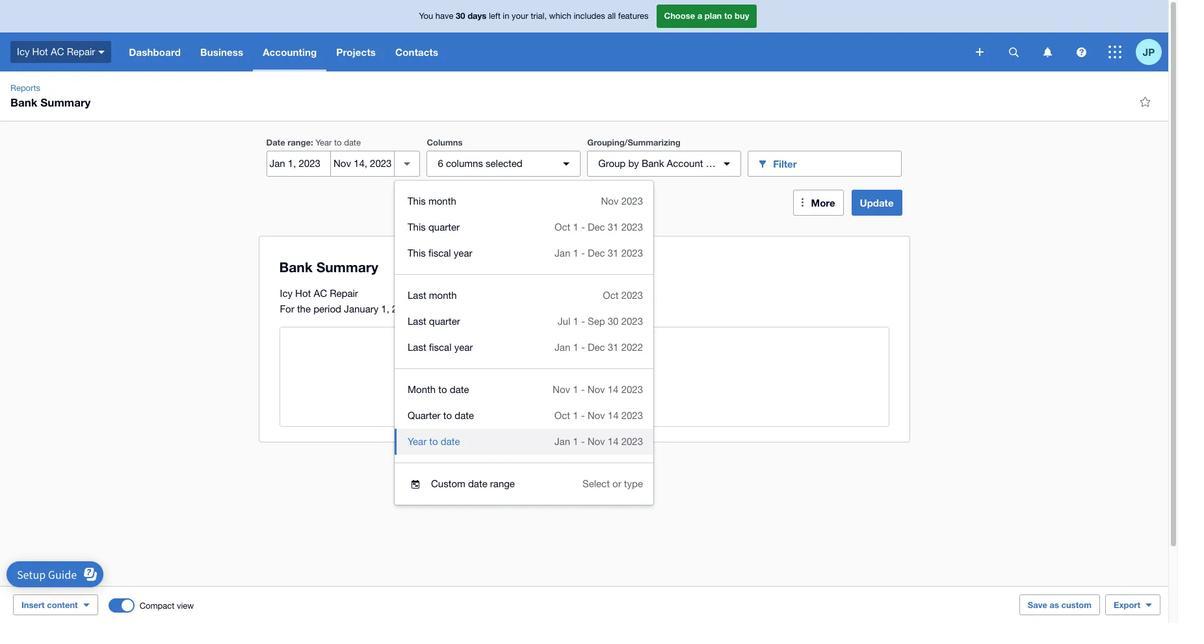 Task type: vqa. For each thing, say whether or not it's contained in the screenshot.


Task type: describe. For each thing, give the bounding box(es) containing it.
14 for nov 1 - nov 14 2023
[[608, 384, 619, 395]]

the
[[297, 304, 311, 315]]

2023 down nov 2023
[[621, 222, 643, 233]]

save
[[1028, 600, 1047, 611]]

custom
[[1062, 600, 1092, 611]]

compact view
[[140, 601, 194, 611]]

days
[[468, 11, 487, 21]]

nov 2023
[[601, 196, 643, 207]]

hot for icy hot ac repair for the period january 1, 2023 to november 14, 2023
[[295, 288, 311, 299]]

2023 up type
[[621, 436, 643, 447]]

for
[[280, 304, 294, 315]]

ac for icy hot ac repair
[[51, 46, 64, 57]]

update button
[[852, 190, 902, 216]]

save as custom button
[[1019, 595, 1100, 616]]

reports link
[[5, 82, 46, 95]]

jul 1 - sep 30 2023
[[558, 316, 643, 327]]

add to favourites image
[[1132, 88, 1158, 114]]

nothing to show here
[[538, 384, 631, 395]]

dec for jan 1 - dec 31 2023
[[588, 248, 605, 259]]

this month
[[408, 196, 456, 207]]

period
[[314, 304, 341, 315]]

list of convenience dates image
[[394, 151, 420, 177]]

more
[[811, 197, 835, 209]]

to inside "date range : year to date"
[[334, 138, 342, 148]]

oct for oct 1 - dec 31 2023
[[555, 222, 570, 233]]

- for oct 1 - nov 14 2023
[[581, 410, 585, 421]]

have
[[436, 11, 454, 21]]

1 for jan 1 - dec 31 2022
[[573, 342, 579, 353]]

icy for icy hot ac repair
[[17, 46, 30, 57]]

date for year to date
[[441, 436, 460, 447]]

jul
[[558, 316, 570, 327]]

group by bank account type
[[598, 158, 726, 169]]

export button
[[1105, 595, 1161, 616]]

your
[[512, 11, 528, 21]]

ac for icy hot ac repair for the period january 1, 2023 to november 14, 2023
[[314, 288, 327, 299]]

icy hot ac repair
[[17, 46, 95, 57]]

quarter to date
[[408, 410, 474, 421]]

insert content button
[[13, 595, 98, 616]]

projects
[[336, 46, 376, 58]]

repair for icy hot ac repair for the period january 1, 2023 to november 14, 2023
[[330, 288, 358, 299]]

0 vertical spatial 30
[[456, 11, 465, 21]]

quarter for this quarter
[[428, 222, 460, 233]]

month for last month
[[429, 290, 457, 301]]

all
[[608, 11, 616, 21]]

insert
[[21, 600, 45, 611]]

this fiscal year
[[408, 248, 472, 259]]

date inside "date range : year to date"
[[344, 138, 361, 148]]

Select end date field
[[331, 152, 394, 176]]

account
[[667, 158, 703, 169]]

reports bank summary
[[10, 83, 91, 109]]

plan
[[705, 11, 722, 21]]

jan 1 - dec 31 2023
[[555, 248, 643, 259]]

fiscal for last
[[429, 342, 452, 353]]

2023 right "1,"
[[392, 304, 414, 315]]

update
[[860, 197, 894, 209]]

quarter
[[408, 410, 441, 421]]

1,
[[381, 304, 389, 315]]

year for this fiscal year
[[454, 248, 472, 259]]

you
[[419, 11, 433, 21]]

nov for oct
[[588, 410, 605, 421]]

this for this fiscal year
[[408, 248, 426, 259]]

insert content
[[21, 600, 78, 611]]

nov up oct 1 - dec 31 2023 on the top
[[601, 196, 619, 207]]

6
[[438, 158, 443, 169]]

buy
[[735, 11, 749, 21]]

month
[[408, 384, 436, 395]]

accounting
[[263, 46, 317, 58]]

to inside icy hot ac repair for the period january 1, 2023 to november 14, 2023
[[417, 304, 425, 315]]

group
[[598, 158, 626, 169]]

date for month to date
[[450, 384, 469, 395]]

dashboard
[[129, 46, 181, 58]]

custom
[[431, 479, 465, 490]]

november
[[428, 304, 473, 315]]

view
[[177, 601, 194, 611]]

last quarter
[[408, 316, 460, 327]]

icy hot ac repair for the period january 1, 2023 to november 14, 2023
[[280, 288, 514, 315]]

type
[[706, 158, 726, 169]]

0 horizontal spatial range
[[288, 137, 311, 148]]

nov left show
[[553, 384, 570, 395]]

accounting button
[[253, 33, 327, 72]]

1 for oct 1 - dec 31 2023
[[573, 222, 579, 233]]

jan for jan 1 - dec 31 2023
[[555, 248, 570, 259]]

repair for icy hot ac repair
[[67, 46, 95, 57]]

group containing this month
[[395, 181, 653, 505]]

here
[[612, 384, 631, 395]]

includes
[[574, 11, 605, 21]]

select or type
[[583, 479, 643, 490]]

content
[[47, 600, 78, 611]]

summary
[[40, 96, 91, 109]]

group by bank account type button
[[587, 151, 741, 177]]

oct for oct 2023
[[603, 290, 619, 301]]

or
[[613, 479, 621, 490]]

31 for jan 1 - dec 31 2022
[[608, 342, 619, 353]]

january
[[344, 304, 379, 315]]

filter
[[773, 158, 797, 169]]

fiscal for this
[[428, 248, 451, 259]]

14 for oct 1 - nov 14 2023
[[608, 410, 619, 421]]

2023 up 2022
[[621, 316, 643, 327]]

date right custom
[[468, 479, 487, 490]]

1 for jul 1 - sep 30 2023
[[573, 316, 579, 327]]

2023 up the jul 1 - sep 30 2023 at the bottom
[[621, 290, 643, 301]]

filter button
[[748, 151, 902, 177]]

6 columns selected
[[438, 158, 523, 169]]

reports
[[10, 83, 40, 93]]

bank inside reports bank summary
[[10, 96, 37, 109]]

more button
[[793, 190, 844, 216]]

oct 1 - dec 31 2023
[[555, 222, 643, 233]]

compact
[[140, 601, 175, 611]]

nov for nov
[[588, 384, 605, 395]]

:
[[311, 137, 313, 148]]

2023 down oct 1 - dec 31 2023 on the top
[[621, 248, 643, 259]]

custom date range
[[431, 479, 515, 490]]



Task type: locate. For each thing, give the bounding box(es) containing it.
projects button
[[327, 33, 386, 72]]

date
[[344, 138, 361, 148], [450, 384, 469, 395], [455, 410, 474, 421], [441, 436, 460, 447], [468, 479, 487, 490]]

banner containing jp
[[0, 0, 1168, 72]]

2 vertical spatial jan
[[555, 436, 570, 447]]

last fiscal year
[[408, 342, 473, 353]]

this
[[408, 196, 426, 207], [408, 222, 426, 233], [408, 248, 426, 259]]

1 vertical spatial quarter
[[429, 316, 460, 327]]

last up last quarter
[[408, 290, 426, 301]]

1 vertical spatial bank
[[642, 158, 664, 169]]

1 for nov 1 - nov 14 2023
[[573, 384, 578, 395]]

to right quarter
[[443, 410, 452, 421]]

1 dec from the top
[[588, 222, 605, 233]]

repair up period
[[330, 288, 358, 299]]

to left show
[[575, 384, 583, 395]]

0 vertical spatial bank
[[10, 96, 37, 109]]

oct up report title 'field'
[[555, 222, 570, 233]]

2022
[[621, 342, 643, 353]]

6 - from the top
[[581, 410, 585, 421]]

0 vertical spatial dec
[[588, 222, 605, 233]]

dec down oct 1 - dec 31 2023 on the top
[[588, 248, 605, 259]]

31 left 2022
[[608, 342, 619, 353]]

1
[[573, 222, 579, 233], [573, 248, 579, 259], [573, 316, 579, 327], [573, 342, 579, 353], [573, 384, 578, 395], [573, 410, 578, 421], [573, 436, 578, 447]]

Select start date field
[[267, 152, 330, 176]]

2023 right show
[[621, 384, 643, 395]]

dec up 'jan 1 - dec 31 2023'
[[588, 222, 605, 233]]

date down quarter to date
[[441, 436, 460, 447]]

2023 down here
[[621, 410, 643, 421]]

month for this month
[[428, 196, 456, 207]]

31 for jan 1 - dec 31 2023
[[608, 248, 619, 259]]

year inside "date range : year to date"
[[315, 138, 332, 148]]

bank right by at right
[[642, 158, 664, 169]]

14,
[[476, 304, 490, 315]]

month up the this quarter
[[428, 196, 456, 207]]

ac
[[51, 46, 64, 57], [314, 288, 327, 299]]

dec for oct 1 - dec 31 2023
[[588, 222, 605, 233]]

date up the select end date 'field'
[[344, 138, 361, 148]]

jan for jan 1 - dec 31 2022
[[555, 342, 570, 353]]

30 inside group
[[608, 316, 619, 327]]

quarter down november
[[429, 316, 460, 327]]

1 31 from the top
[[608, 222, 619, 233]]

date range : year to date
[[266, 137, 361, 148]]

0 vertical spatial jan
[[555, 248, 570, 259]]

jp button
[[1136, 33, 1168, 72]]

2 vertical spatial 31
[[608, 342, 619, 353]]

1 horizontal spatial bank
[[642, 158, 664, 169]]

range
[[288, 137, 311, 148], [490, 479, 515, 490]]

0 horizontal spatial 30
[[456, 11, 465, 21]]

31 down oct 1 - dec 31 2023 on the top
[[608, 248, 619, 259]]

to left "buy"
[[724, 11, 732, 21]]

hot up 'the'
[[295, 288, 311, 299]]

0 horizontal spatial year
[[315, 138, 332, 148]]

1 down the jul 1 - sep 30 2023 at the bottom
[[573, 342, 579, 353]]

trial,
[[531, 11, 547, 21]]

repair inside icy hot ac repair for the period january 1, 2023 to november 14, 2023
[[330, 288, 358, 299]]

0 horizontal spatial ac
[[51, 46, 64, 57]]

bank down the reports link
[[10, 96, 37, 109]]

nothing
[[538, 384, 572, 395]]

this down the this quarter
[[408, 248, 426, 259]]

4 - from the top
[[581, 342, 585, 353]]

last down last quarter
[[408, 342, 426, 353]]

0 vertical spatial icy
[[17, 46, 30, 57]]

1 horizontal spatial 30
[[608, 316, 619, 327]]

2023 right 14,
[[492, 304, 514, 315]]

hot
[[32, 46, 48, 57], [295, 288, 311, 299]]

to down last month
[[417, 304, 425, 315]]

1 1 from the top
[[573, 222, 579, 233]]

navigation inside banner
[[119, 33, 967, 72]]

this down this month
[[408, 222, 426, 233]]

0 vertical spatial year
[[454, 248, 472, 259]]

ac inside icy hot ac repair for the period january 1, 2023 to november 14, 2023
[[314, 288, 327, 299]]

date
[[266, 137, 285, 148]]

to right :
[[334, 138, 342, 148]]

1 vertical spatial 30
[[608, 316, 619, 327]]

0 vertical spatial fiscal
[[428, 248, 451, 259]]

jan 1 - nov 14 2023
[[555, 436, 643, 447]]

range up select start date field
[[288, 137, 311, 148]]

0 vertical spatial year
[[315, 138, 332, 148]]

6 1 from the top
[[573, 410, 578, 421]]

1 vertical spatial oct
[[603, 290, 619, 301]]

0 vertical spatial hot
[[32, 46, 48, 57]]

month
[[428, 196, 456, 207], [429, 290, 457, 301]]

31 for oct 1 - dec 31 2023
[[608, 222, 619, 233]]

0 horizontal spatial icy
[[17, 46, 30, 57]]

select
[[583, 479, 610, 490]]

month up november
[[429, 290, 457, 301]]

Report title field
[[276, 253, 883, 283]]

1 vertical spatial dec
[[588, 248, 605, 259]]

1 vertical spatial range
[[490, 479, 515, 490]]

1 this from the top
[[408, 196, 426, 207]]

svg image inside icy hot ac repair 'popup button'
[[98, 51, 105, 54]]

2 this from the top
[[408, 222, 426, 233]]

month to date
[[408, 384, 469, 395]]

- left sep on the bottom of page
[[581, 316, 585, 327]]

range right custom
[[490, 479, 515, 490]]

7 1 from the top
[[573, 436, 578, 447]]

you have 30 days left in your trial, which includes all features
[[419, 11, 649, 21]]

0 vertical spatial 14
[[608, 384, 619, 395]]

last for last month
[[408, 290, 426, 301]]

year inside group
[[408, 436, 427, 447]]

1 vertical spatial year
[[454, 342, 473, 353]]

0 vertical spatial 31
[[608, 222, 619, 233]]

bank inside popup button
[[642, 158, 664, 169]]

date down 'month to date'
[[455, 410, 474, 421]]

30
[[456, 11, 465, 21], [608, 316, 619, 327]]

list box
[[395, 181, 653, 505]]

2 dec from the top
[[588, 248, 605, 259]]

1 for jan 1 - nov 14 2023
[[573, 436, 578, 447]]

1 right the nothing
[[573, 384, 578, 395]]

1 right jul
[[573, 316, 579, 327]]

year
[[315, 138, 332, 148], [408, 436, 427, 447]]

1 horizontal spatial repair
[[330, 288, 358, 299]]

ac inside 'popup button'
[[51, 46, 64, 57]]

1 - from the top
[[581, 222, 585, 233]]

date for quarter to date
[[455, 410, 474, 421]]

icy hot ac repair button
[[0, 33, 119, 72]]

1 horizontal spatial hot
[[295, 288, 311, 299]]

14 down here
[[608, 410, 619, 421]]

this quarter
[[408, 222, 460, 233]]

3 14 from the top
[[608, 436, 619, 447]]

last down icy hot ac repair for the period january 1, 2023 to november 14, 2023
[[408, 316, 426, 327]]

repair inside 'popup button'
[[67, 46, 95, 57]]

1 14 from the top
[[608, 384, 619, 395]]

navigation containing dashboard
[[119, 33, 967, 72]]

0 vertical spatial range
[[288, 137, 311, 148]]

year down the this quarter
[[454, 248, 472, 259]]

year for last fiscal year
[[454, 342, 473, 353]]

0 horizontal spatial repair
[[67, 46, 95, 57]]

hot inside icy hot ac repair for the period january 1, 2023 to november 14, 2023
[[295, 288, 311, 299]]

columns
[[427, 137, 463, 148]]

jan 1 - dec 31 2022
[[555, 342, 643, 353]]

date up quarter to date
[[450, 384, 469, 395]]

business
[[200, 46, 243, 58]]

2 31 from the top
[[608, 248, 619, 259]]

1 horizontal spatial range
[[490, 479, 515, 490]]

hot up reports
[[32, 46, 48, 57]]

- down nothing to show here
[[581, 410, 585, 421]]

year down quarter
[[408, 436, 427, 447]]

30 right sep on the bottom of page
[[608, 316, 619, 327]]

1 down nothing to show here
[[573, 410, 578, 421]]

0 horizontal spatial hot
[[32, 46, 48, 57]]

last for last fiscal year
[[408, 342, 426, 353]]

1 vertical spatial ac
[[314, 288, 327, 299]]

1 vertical spatial repair
[[330, 288, 358, 299]]

this up the this quarter
[[408, 196, 426, 207]]

save as custom
[[1028, 600, 1092, 611]]

1 vertical spatial last
[[408, 316, 426, 327]]

selected
[[486, 158, 523, 169]]

1 down oct 1 - dec 31 2023 on the top
[[573, 248, 579, 259]]

- for jul 1 - sep 30 2023
[[581, 316, 585, 327]]

repair
[[67, 46, 95, 57], [330, 288, 358, 299]]

a
[[698, 11, 702, 21]]

2 vertical spatial oct
[[555, 410, 570, 421]]

1 down oct 1 - nov 14 2023
[[573, 436, 578, 447]]

2 14 from the top
[[608, 410, 619, 421]]

dec for jan 1 - dec 31 2022
[[588, 342, 605, 353]]

14 for jan 1 - nov 14 2023
[[608, 436, 619, 447]]

jan for jan 1 - nov 14 2023
[[555, 436, 570, 447]]

1 last from the top
[[408, 290, 426, 301]]

1 vertical spatial 14
[[608, 410, 619, 421]]

repair up summary
[[67, 46, 95, 57]]

1 vertical spatial icy
[[280, 288, 293, 299]]

5 1 from the top
[[573, 384, 578, 395]]

1 vertical spatial fiscal
[[429, 342, 452, 353]]

3 31 from the top
[[608, 342, 619, 353]]

to down quarter to date
[[429, 436, 438, 447]]

oct up the jul 1 - sep 30 2023 at the bottom
[[603, 290, 619, 301]]

jp
[[1143, 46, 1155, 58]]

0 vertical spatial repair
[[67, 46, 95, 57]]

jan
[[555, 248, 570, 259], [555, 342, 570, 353], [555, 436, 570, 447]]

sep
[[588, 316, 605, 327]]

to inside banner
[[724, 11, 732, 21]]

svg image
[[1109, 46, 1122, 59]]

columns
[[446, 158, 483, 169]]

choose a plan to buy
[[664, 11, 749, 21]]

hot inside 'popup button'
[[32, 46, 48, 57]]

features
[[618, 11, 649, 21]]

2 vertical spatial last
[[408, 342, 426, 353]]

to
[[724, 11, 732, 21], [334, 138, 342, 148], [417, 304, 425, 315], [438, 384, 447, 395], [575, 384, 583, 395], [443, 410, 452, 421], [429, 436, 438, 447]]

1 for oct 1 - nov 14 2023
[[573, 410, 578, 421]]

0 horizontal spatial bank
[[10, 96, 37, 109]]

to right month
[[438, 384, 447, 395]]

last month
[[408, 290, 457, 301]]

jan down oct 1 - dec 31 2023 on the top
[[555, 248, 570, 259]]

3 dec from the top
[[588, 342, 605, 353]]

7 - from the top
[[581, 436, 585, 447]]

0 vertical spatial ac
[[51, 46, 64, 57]]

0 vertical spatial month
[[428, 196, 456, 207]]

svg image
[[1009, 47, 1019, 57], [1043, 47, 1052, 57], [1076, 47, 1086, 57], [976, 48, 984, 56], [98, 51, 105, 54]]

oct for oct 1 - nov 14 2023
[[555, 410, 570, 421]]

31 down nov 2023
[[608, 222, 619, 233]]

year to date
[[408, 436, 460, 447]]

this for this quarter
[[408, 222, 426, 233]]

fiscal down last quarter
[[429, 342, 452, 353]]

3 1 from the top
[[573, 316, 579, 327]]

1 for jan 1 - dec 31 2023
[[573, 248, 579, 259]]

1 vertical spatial this
[[408, 222, 426, 233]]

3 last from the top
[[408, 342, 426, 353]]

0 vertical spatial this
[[408, 196, 426, 207]]

1 horizontal spatial year
[[408, 436, 427, 447]]

fiscal down the this quarter
[[428, 248, 451, 259]]

icy up "for"
[[280, 288, 293, 299]]

left
[[489, 11, 501, 21]]

dashboard link
[[119, 33, 191, 72]]

- for jan 1 - dec 31 2023
[[581, 248, 585, 259]]

business button
[[191, 33, 253, 72]]

0 vertical spatial oct
[[555, 222, 570, 233]]

nov for jan
[[588, 436, 605, 447]]

3 this from the top
[[408, 248, 426, 259]]

2023 down by at right
[[621, 196, 643, 207]]

quarter for last quarter
[[429, 316, 460, 327]]

- down oct 1 - nov 14 2023
[[581, 436, 585, 447]]

1 vertical spatial year
[[408, 436, 427, 447]]

14
[[608, 384, 619, 395], [608, 410, 619, 421], [608, 436, 619, 447]]

1 vertical spatial jan
[[555, 342, 570, 353]]

- down oct 1 - dec 31 2023 on the top
[[581, 248, 585, 259]]

list box containing this month
[[395, 181, 653, 505]]

2 vertical spatial dec
[[588, 342, 605, 353]]

quarter up this fiscal year
[[428, 222, 460, 233]]

1 vertical spatial hot
[[295, 288, 311, 299]]

last for last quarter
[[408, 316, 426, 327]]

2 1 from the top
[[573, 248, 579, 259]]

jan down oct 1 - nov 14 2023
[[555, 436, 570, 447]]

oct down the nothing
[[555, 410, 570, 421]]

- up 'jan 1 - dec 31 2023'
[[581, 222, 585, 233]]

- for jan 1 - dec 31 2022
[[581, 342, 585, 353]]

show
[[586, 384, 609, 395]]

1 vertical spatial month
[[429, 290, 457, 301]]

14 up oct 1 - nov 14 2023
[[608, 384, 619, 395]]

oct 2023
[[603, 290, 643, 301]]

2 vertical spatial 14
[[608, 436, 619, 447]]

14 down oct 1 - nov 14 2023
[[608, 436, 619, 447]]

5 - from the top
[[581, 384, 585, 395]]

this for this month
[[408, 196, 426, 207]]

- for oct 1 - dec 31 2023
[[581, 222, 585, 233]]

choose
[[664, 11, 695, 21]]

by
[[628, 158, 639, 169]]

- for jan 1 - nov 14 2023
[[581, 436, 585, 447]]

1 up 'jan 1 - dec 31 2023'
[[573, 222, 579, 233]]

dec
[[588, 222, 605, 233], [588, 248, 605, 259], [588, 342, 605, 353]]

grouping/summarizing
[[587, 137, 681, 148]]

dec down sep on the bottom of page
[[588, 342, 605, 353]]

icy inside icy hot ac repair for the period january 1, 2023 to november 14, 2023
[[280, 288, 293, 299]]

year down last quarter
[[454, 342, 473, 353]]

icy for icy hot ac repair for the period january 1, 2023 to november 14, 2023
[[280, 288, 293, 299]]

1 horizontal spatial icy
[[280, 288, 293, 299]]

hot for icy hot ac repair
[[32, 46, 48, 57]]

navigation
[[119, 33, 967, 72]]

in
[[503, 11, 509, 21]]

contacts
[[395, 46, 438, 58]]

- left show
[[581, 384, 585, 395]]

type
[[624, 479, 643, 490]]

1 horizontal spatial ac
[[314, 288, 327, 299]]

2 - from the top
[[581, 248, 585, 259]]

jan down jul
[[555, 342, 570, 353]]

2 last from the top
[[408, 316, 426, 327]]

year
[[454, 248, 472, 259], [454, 342, 473, 353]]

0 vertical spatial quarter
[[428, 222, 460, 233]]

banner
[[0, 0, 1168, 72]]

3 - from the top
[[581, 316, 585, 327]]

1 vertical spatial 31
[[608, 248, 619, 259]]

- for nov 1 - nov 14 2023
[[581, 384, 585, 395]]

year right :
[[315, 138, 332, 148]]

0 vertical spatial last
[[408, 290, 426, 301]]

nov down show
[[588, 410, 605, 421]]

nov down oct 1 - nov 14 2023
[[588, 436, 605, 447]]

4 1 from the top
[[573, 342, 579, 353]]

2 vertical spatial this
[[408, 248, 426, 259]]

icy up reports
[[17, 46, 30, 57]]

- down the jul 1 - sep 30 2023 at the bottom
[[581, 342, 585, 353]]

as
[[1050, 600, 1059, 611]]

ac up reports bank summary
[[51, 46, 64, 57]]

oct 1 - nov 14 2023
[[555, 410, 643, 421]]

which
[[549, 11, 571, 21]]

nov left here
[[588, 384, 605, 395]]

30 right have
[[456, 11, 465, 21]]

group
[[395, 181, 653, 505]]

icy inside 'popup button'
[[17, 46, 30, 57]]

export
[[1114, 600, 1141, 611]]

ac up period
[[314, 288, 327, 299]]



